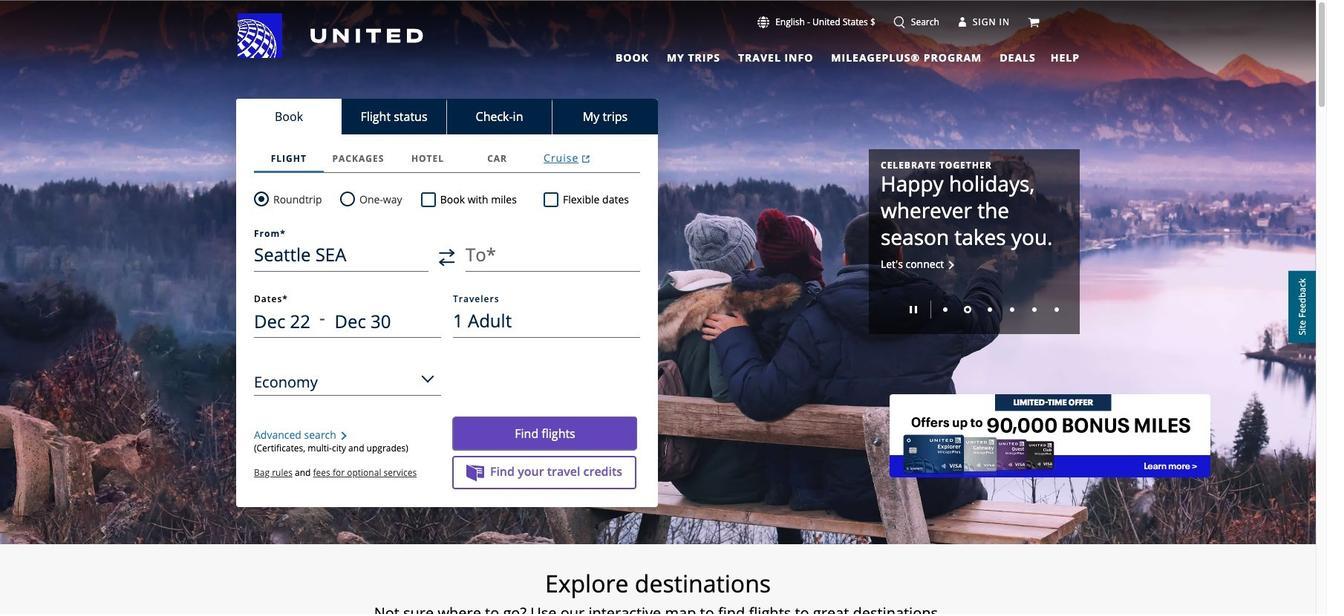 Task type: describe. For each thing, give the bounding box(es) containing it.
explore destinations element
[[151, 569, 1166, 599]]

pause image
[[910, 306, 918, 314]]

1 vertical spatial tab list
[[236, 99, 658, 135]]

To* text field
[[466, 238, 641, 272]]

slide 1 of 6 image
[[944, 308, 948, 312]]

view cart, click to view list of recently searched saved trips. image
[[1028, 16, 1040, 28]]

2 vertical spatial tab list
[[254, 145, 641, 173]]

slide 2 of 6 image
[[965, 306, 972, 314]]

Depart text field
[[254, 304, 320, 338]]

carousel buttons element
[[881, 296, 1069, 323]]

0 vertical spatial tab list
[[607, 45, 1039, 67]]

From* text field
[[254, 238, 429, 272]]

not sure where to go? use our interactive map to find flights to great destinations. element
[[151, 605, 1166, 615]]



Task type: vqa. For each thing, say whether or not it's contained in the screenshot.
button
yes



Task type: locate. For each thing, give the bounding box(es) containing it.
None button
[[254, 362, 441, 396]]

currently in english united states	$ enter to change image
[[758, 16, 770, 28]]

slide 5 of 6 image
[[1033, 308, 1037, 312]]

Return text field
[[335, 304, 404, 338]]

slide 3 of 6 image
[[988, 308, 993, 312]]

reverse origin and destination image
[[439, 249, 456, 266]]

slide 6 of 6 image
[[1055, 308, 1060, 312]]

enter your departing city, airport name, or airport code. element
[[254, 230, 286, 239]]

united logo link to homepage image
[[238, 13, 424, 58]]

tab list
[[607, 45, 1039, 67], [236, 99, 658, 135], [254, 145, 641, 173]]

navigation
[[0, 13, 1317, 67]]

slide 4 of 6 image
[[1011, 308, 1015, 312]]

economy element
[[254, 374, 419, 392]]

main content
[[0, 1, 1317, 615]]



